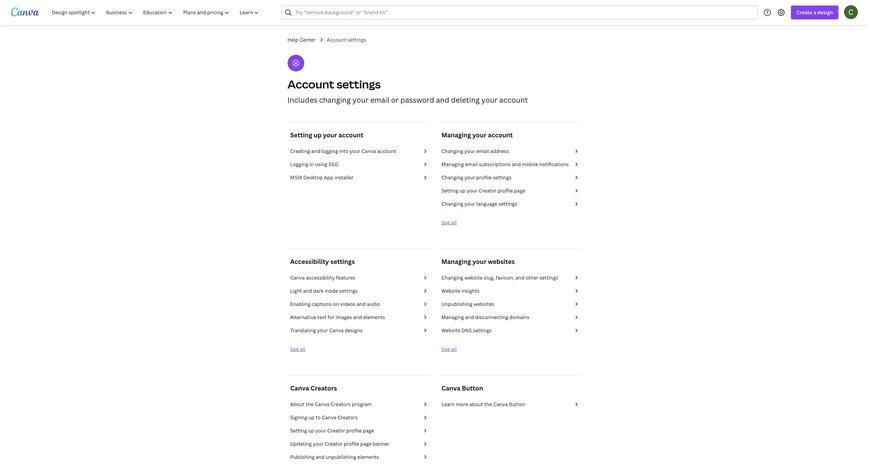 Task type: describe. For each thing, give the bounding box(es) containing it.
0 vertical spatial creator
[[479, 187, 496, 194]]

all for managing your account
[[451, 219, 457, 226]]

setting for setting up your creator profile page link to the top
[[442, 187, 458, 194]]

canva up logging in using sso 'link'
[[362, 148, 376, 154]]

canva right to
[[322, 414, 336, 421]]

up for signing up to canva creators link
[[308, 414, 315, 421]]

all for managing your websites
[[451, 346, 457, 353]]

managing email subscriptions and mobile notifications link
[[442, 161, 579, 168]]

address
[[490, 148, 509, 154]]

see all for managing your account
[[442, 219, 457, 226]]

installer
[[335, 174, 354, 181]]

help center
[[288, 36, 316, 43]]

managing for managing your websites
[[442, 257, 471, 266]]

images
[[336, 314, 352, 321]]

canva creators
[[290, 384, 337, 392]]

videos
[[340, 301, 356, 307]]

on
[[333, 301, 339, 307]]

accessibility settings
[[290, 257, 355, 266]]

changing for changing your profile settings
[[442, 174, 463, 181]]

managing for managing and disconnecting domains
[[442, 314, 464, 321]]

a
[[814, 9, 817, 16]]

page for setting up your creator profile page link to the top
[[514, 187, 525, 194]]

designs
[[345, 327, 363, 334]]

1 vertical spatial creator
[[327, 428, 345, 434]]

mode
[[325, 288, 338, 294]]

changing your language settings link
[[442, 200, 579, 208]]

page for the leftmost setting up your creator profile page link
[[363, 428, 374, 434]]

changing
[[319, 95, 351, 105]]

see for managing your account
[[442, 219, 450, 226]]

changing your profile settings link
[[442, 174, 579, 181]]

up for the leftmost setting up your creator profile page link
[[308, 428, 314, 434]]

and right publishing
[[316, 454, 325, 460]]

subscriptions
[[479, 161, 511, 168]]

and down enabling captions on videos and audio 'link'
[[353, 314, 362, 321]]

changing your email address link
[[442, 147, 579, 155]]

up up logging
[[314, 131, 322, 139]]

see all button for accessibility settings
[[290, 346, 306, 353]]

help center link
[[288, 36, 316, 44]]

enabling
[[290, 301, 310, 307]]

see all button for managing your account
[[442, 219, 457, 226]]

and down unpublishing websites
[[465, 314, 474, 321]]

canva down the alternative text for images and elements
[[329, 327, 344, 334]]

banner
[[373, 441, 389, 447]]

settings inside account settings includes changing your email or password and deleting your account
[[337, 77, 381, 92]]

website for website insights
[[442, 288, 460, 294]]

about
[[469, 401, 483, 408]]

learn more about the canva button link
[[442, 401, 579, 408]]

and left audio
[[357, 301, 366, 307]]

top level navigation element
[[47, 6, 265, 19]]

and left other
[[516, 274, 525, 281]]

signing
[[290, 414, 307, 421]]

changing for changing website slug, favicon, and other settings
[[442, 274, 463, 281]]

changing your language settings
[[442, 201, 517, 207]]

your down changing your email address
[[465, 174, 475, 181]]

signing up to canva creators link
[[290, 414, 428, 422]]

text
[[317, 314, 327, 321]]

account inside creating and logging into your canva account link
[[377, 148, 396, 154]]

your right changing
[[353, 95, 369, 105]]

account for account settings
[[327, 36, 346, 43]]

managing and disconnecting domains link
[[442, 314, 579, 321]]

dns
[[462, 327, 472, 334]]

see for accessibility settings
[[290, 346, 299, 353]]

changing your profile settings
[[442, 174, 512, 181]]

0 vertical spatial setting
[[290, 131, 312, 139]]

website for website dns settings
[[442, 327, 460, 334]]

1 horizontal spatial button
[[509, 401, 525, 408]]

changing for changing your language settings
[[442, 201, 463, 207]]

account settings
[[327, 36, 366, 43]]

unpublishing websites
[[442, 301, 494, 307]]

create a design button
[[791, 6, 839, 19]]

deleting
[[451, 95, 480, 105]]

program
[[352, 401, 372, 408]]

updating your creator profile page banner
[[290, 441, 389, 447]]

unpublishing
[[442, 301, 473, 307]]

publishing and unpublishing elements link
[[290, 454, 428, 461]]

your down text
[[317, 327, 328, 334]]

your down to
[[315, 428, 326, 434]]

for
[[328, 314, 335, 321]]

password
[[401, 95, 434, 105]]

canva inside "link"
[[315, 401, 329, 408]]

changing website slug, favicon, and other settings
[[442, 274, 558, 281]]

logging
[[290, 161, 308, 168]]

alternative text for images and elements
[[290, 314, 385, 321]]

logging in using sso
[[290, 161, 338, 168]]

2 vertical spatial creators
[[338, 414, 358, 421]]

center
[[300, 36, 316, 43]]

changing your email address
[[442, 148, 509, 154]]

or
[[391, 95, 399, 105]]

website insights
[[442, 288, 480, 294]]

setting for the leftmost setting up your creator profile page link
[[290, 428, 307, 434]]

alternative text for images and elements link
[[290, 314, 428, 321]]

your right updating
[[313, 441, 324, 447]]

learn
[[442, 401, 455, 408]]

and left dark
[[303, 288, 312, 294]]

unpublishing
[[326, 454, 356, 460]]

translating your canva designs link
[[290, 327, 428, 335]]

and up logging in using sso
[[311, 148, 320, 154]]

other
[[526, 274, 539, 281]]

0 vertical spatial button
[[462, 384, 483, 392]]

msix
[[290, 174, 302, 181]]

using
[[315, 161, 327, 168]]

profile down changing your profile settings link
[[498, 187, 513, 194]]

christina overa image
[[844, 5, 858, 19]]

light
[[290, 288, 302, 294]]

about the canva creators program link
[[290, 401, 428, 408]]

in
[[310, 161, 314, 168]]

logging in using sso link
[[290, 161, 428, 168]]



Task type: locate. For each thing, give the bounding box(es) containing it.
all down translating
[[300, 346, 306, 353]]

changing for changing your email address
[[442, 148, 463, 154]]

changing inside changing your email address link
[[442, 148, 463, 154]]

0 vertical spatial websites
[[488, 257, 515, 266]]

setting up your creator profile page link down signing up to canva creators link
[[290, 427, 428, 435]]

creators
[[311, 384, 337, 392], [331, 401, 351, 408], [338, 414, 358, 421]]

website dns settings
[[442, 327, 492, 334]]

1 website from the top
[[442, 288, 460, 294]]

desktop
[[303, 174, 323, 181]]

1 horizontal spatial the
[[484, 401, 492, 408]]

up up updating
[[308, 428, 314, 434]]

account inside account settings includes changing your email or password and deleting your account
[[499, 95, 528, 105]]

up down 'changing your profile settings'
[[459, 187, 466, 194]]

0 vertical spatial creators
[[311, 384, 337, 392]]

1 vertical spatial account
[[288, 77, 334, 92]]

publishing
[[290, 454, 315, 460]]

your right into
[[350, 148, 360, 154]]

the
[[306, 401, 314, 408], [484, 401, 492, 408]]

elements down audio
[[363, 314, 385, 321]]

4 managing from the top
[[442, 314, 464, 321]]

setting down signing
[[290, 428, 307, 434]]

and inside account settings includes changing your email or password and deleting your account
[[436, 95, 449, 105]]

1 vertical spatial setting
[[442, 187, 458, 194]]

1 vertical spatial elements
[[357, 454, 379, 460]]

setting up your creator profile page up language
[[442, 187, 525, 194]]

1 vertical spatial websites
[[474, 301, 494, 307]]

learn more about the canva button
[[442, 401, 525, 408]]

page up publishing and unpublishing elements link
[[360, 441, 372, 447]]

about the canva creators program
[[290, 401, 372, 408]]

setting down 'changing your profile settings'
[[442, 187, 458, 194]]

2 vertical spatial setting
[[290, 428, 307, 434]]

canva up about
[[290, 384, 309, 392]]

managing down changing your email address
[[442, 161, 464, 168]]

website insights link
[[442, 287, 579, 295]]

dark
[[313, 288, 324, 294]]

translating your canva designs
[[290, 327, 363, 334]]

accessibility
[[306, 274, 335, 281]]

see all button for managing your websites
[[442, 346, 457, 353]]

2 managing from the top
[[442, 161, 464, 168]]

email left address
[[476, 148, 489, 154]]

account right center
[[327, 36, 346, 43]]

1 changing from the top
[[442, 148, 463, 154]]

more
[[456, 401, 468, 408]]

canva accessibility features link
[[290, 274, 428, 282]]

profile down signing up to canva creators link
[[346, 428, 362, 434]]

language
[[476, 201, 497, 207]]

website up unpublishing
[[442, 288, 460, 294]]

creating and logging into your canva account
[[290, 148, 396, 154]]

setting up your account
[[290, 131, 363, 139]]

app
[[324, 174, 333, 181]]

logging
[[321, 148, 338, 154]]

0 horizontal spatial setting up your creator profile page
[[290, 428, 374, 434]]

changing inside changing your profile settings link
[[442, 174, 463, 181]]

help
[[288, 36, 299, 43]]

see all
[[442, 219, 457, 226], [290, 346, 306, 353], [442, 346, 457, 353]]

1 vertical spatial button
[[509, 401, 525, 408]]

0 vertical spatial website
[[442, 288, 460, 294]]

design
[[818, 9, 833, 16]]

up left to
[[308, 414, 315, 421]]

the inside "link"
[[306, 401, 314, 408]]

email inside account settings includes changing your email or password and deleting your account
[[370, 95, 389, 105]]

see all button
[[442, 219, 457, 226], [290, 346, 306, 353], [442, 346, 457, 353]]

managing your websites
[[442, 257, 515, 266]]

profile
[[476, 174, 492, 181], [498, 187, 513, 194], [346, 428, 362, 434], [344, 441, 359, 447]]

creator
[[479, 187, 496, 194], [327, 428, 345, 434], [325, 441, 343, 447]]

setting
[[290, 131, 312, 139], [442, 187, 458, 194], [290, 428, 307, 434]]

2 vertical spatial email
[[465, 161, 478, 168]]

account up includes
[[288, 77, 334, 92]]

changing website slug, favicon, and other settings link
[[442, 274, 579, 282]]

1 vertical spatial setting up your creator profile page link
[[290, 427, 428, 435]]

creators down about the canva creators program "link"
[[338, 414, 358, 421]]

changing inside changing website slug, favicon, and other settings 'link'
[[442, 274, 463, 281]]

your
[[353, 95, 369, 105], [482, 95, 498, 105], [323, 131, 337, 139], [473, 131, 487, 139], [350, 148, 360, 154], [465, 148, 475, 154], [465, 174, 475, 181], [467, 187, 477, 194], [465, 201, 475, 207], [473, 257, 487, 266], [317, 327, 328, 334], [315, 428, 326, 434], [313, 441, 324, 447]]

setting up your creator profile page link
[[442, 187, 579, 195], [290, 427, 428, 435]]

profile up publishing and unpublishing elements link
[[344, 441, 359, 447]]

your up changing your email address
[[473, 131, 487, 139]]

domains
[[510, 314, 530, 321]]

creators up about the canva creators program
[[311, 384, 337, 392]]

0 vertical spatial setting up your creator profile page link
[[442, 187, 579, 195]]

elements down updating your creator profile page banner link
[[357, 454, 379, 460]]

setting up creating
[[290, 131, 312, 139]]

websites up changing website slug, favicon, and other settings
[[488, 257, 515, 266]]

managing
[[442, 131, 471, 139], [442, 161, 464, 168], [442, 257, 471, 266], [442, 314, 464, 321]]

account
[[499, 95, 528, 105], [339, 131, 363, 139], [488, 131, 513, 139], [377, 148, 396, 154]]

your right the deleting
[[482, 95, 498, 105]]

signing up to canva creators
[[290, 414, 358, 421]]

2 website from the top
[[442, 327, 460, 334]]

account settings includes changing your email or password and deleting your account
[[288, 77, 528, 105]]

1 vertical spatial email
[[476, 148, 489, 154]]

includes
[[288, 95, 317, 105]]

notifications
[[539, 161, 569, 168]]

0 vertical spatial email
[[370, 95, 389, 105]]

2 changing from the top
[[442, 174, 463, 181]]

unpublishing websites link
[[442, 301, 579, 308]]

changing inside changing your language settings link
[[442, 201, 463, 207]]

translating
[[290, 327, 316, 334]]

4 changing from the top
[[442, 274, 463, 281]]

msix desktop app installer link
[[290, 174, 428, 181]]

insights
[[462, 288, 480, 294]]

and left mobile
[[512, 161, 521, 168]]

3 managing from the top
[[442, 257, 471, 266]]

managing for managing your account
[[442, 131, 471, 139]]

canva up light at the left of page
[[290, 274, 305, 281]]

publishing and unpublishing elements
[[290, 454, 379, 460]]

managing up "website"
[[442, 257, 471, 266]]

setting up your creator profile page link up changing your language settings link
[[442, 187, 579, 195]]

canva right "about" on the right of page
[[493, 401, 508, 408]]

email down changing your email address
[[465, 161, 478, 168]]

all down changing your language settings
[[451, 219, 457, 226]]

account inside account settings includes changing your email or password and deleting your account
[[288, 77, 334, 92]]

captions
[[312, 301, 332, 307]]

create
[[797, 9, 813, 16]]

canva
[[362, 148, 376, 154], [290, 274, 305, 281], [329, 327, 344, 334], [290, 384, 309, 392], [442, 384, 460, 392], [315, 401, 329, 408], [493, 401, 508, 408], [322, 414, 336, 421]]

1 managing from the top
[[442, 131, 471, 139]]

2 vertical spatial creator
[[325, 441, 343, 447]]

page down changing your profile settings link
[[514, 187, 525, 194]]

1 vertical spatial page
[[363, 428, 374, 434]]

your up "website"
[[473, 257, 487, 266]]

updating
[[290, 441, 312, 447]]

website
[[465, 274, 483, 281]]

managing and disconnecting domains
[[442, 314, 530, 321]]

enabling captions on videos and audio link
[[290, 301, 428, 308]]

see all for accessibility settings
[[290, 346, 306, 353]]

managing for managing email subscriptions and mobile notifications
[[442, 161, 464, 168]]

creator up language
[[479, 187, 496, 194]]

your down "managing your account"
[[465, 148, 475, 154]]

all
[[451, 219, 457, 226], [300, 346, 306, 353], [451, 346, 457, 353]]

creators inside "link"
[[331, 401, 351, 408]]

account settings link
[[327, 36, 366, 44]]

your down 'changing your profile settings'
[[467, 187, 477, 194]]

0 horizontal spatial button
[[462, 384, 483, 392]]

creator up publishing and unpublishing elements
[[325, 441, 343, 447]]

setting up your creator profile page up updating your creator profile page banner at the left
[[290, 428, 374, 434]]

profile down subscriptions on the top of the page
[[476, 174, 492, 181]]

1 vertical spatial creators
[[331, 401, 351, 408]]

0 vertical spatial elements
[[363, 314, 385, 321]]

page down signing up to canva creators link
[[363, 428, 374, 434]]

creator up updating your creator profile page banner at the left
[[327, 428, 345, 434]]

2 the from the left
[[484, 401, 492, 408]]

see all for managing your websites
[[442, 346, 457, 353]]

creating
[[290, 148, 310, 154]]

managing your account
[[442, 131, 513, 139]]

0 vertical spatial account
[[327, 36, 346, 43]]

disconnecting
[[475, 314, 508, 321]]

1 horizontal spatial setting up your creator profile page link
[[442, 187, 579, 195]]

changing
[[442, 148, 463, 154], [442, 174, 463, 181], [442, 201, 463, 207], [442, 274, 463, 281]]

all for accessibility settings
[[300, 346, 306, 353]]

all down website dns settings
[[451, 346, 457, 353]]

websites
[[488, 257, 515, 266], [474, 301, 494, 307]]

elements
[[363, 314, 385, 321], [357, 454, 379, 460]]

email left or
[[370, 95, 389, 105]]

the right about
[[306, 401, 314, 408]]

setting up your creator profile page
[[442, 187, 525, 194], [290, 428, 374, 434]]

1 vertical spatial setting up your creator profile page
[[290, 428, 374, 434]]

managing down unpublishing
[[442, 314, 464, 321]]

1 vertical spatial website
[[442, 327, 460, 334]]

updating your creator profile page banner link
[[290, 440, 428, 448]]

Try "remove background" or "brand kit" search field
[[295, 6, 753, 19]]

managing up changing your email address
[[442, 131, 471, 139]]

creating and logging into your canva account link
[[290, 147, 428, 155]]

canva up the signing up to canva creators
[[315, 401, 329, 408]]

0 horizontal spatial setting up your creator profile page link
[[290, 427, 428, 435]]

features
[[336, 274, 356, 281]]

1 horizontal spatial setting up your creator profile page
[[442, 187, 525, 194]]

account for account settings includes changing your email or password and deleting your account
[[288, 77, 334, 92]]

websites up managing and disconnecting domains
[[474, 301, 494, 307]]

1 the from the left
[[306, 401, 314, 408]]

page inside updating your creator profile page banner link
[[360, 441, 372, 447]]

light and dark mode settings link
[[290, 287, 428, 295]]

light and dark mode settings
[[290, 288, 358, 294]]

msix desktop app installer
[[290, 174, 354, 181]]

canva button
[[442, 384, 483, 392]]

your left language
[[465, 201, 475, 207]]

website left dns
[[442, 327, 460, 334]]

your up logging
[[323, 131, 337, 139]]

and left the deleting
[[436, 95, 449, 105]]

0 vertical spatial page
[[514, 187, 525, 194]]

settings inside 'link'
[[540, 274, 558, 281]]

about
[[290, 401, 305, 408]]

canva up learn
[[442, 384, 460, 392]]

up for setting up your creator profile page link to the top
[[459, 187, 466, 194]]

0 horizontal spatial the
[[306, 401, 314, 408]]

see for managing your websites
[[442, 346, 450, 353]]

slug,
[[484, 274, 495, 281]]

2 vertical spatial page
[[360, 441, 372, 447]]

the right "about" on the right of page
[[484, 401, 492, 408]]

0 vertical spatial setting up your creator profile page
[[442, 187, 525, 194]]

create a design
[[797, 9, 833, 16]]

creators up the signing up to canva creators
[[331, 401, 351, 408]]

3 changing from the top
[[442, 201, 463, 207]]

website dns settings link
[[442, 327, 579, 335]]

to
[[316, 414, 321, 421]]

audio
[[367, 301, 380, 307]]

managing email subscriptions and mobile notifications
[[442, 161, 569, 168]]

favicon,
[[496, 274, 514, 281]]



Task type: vqa. For each thing, say whether or not it's contained in the screenshot.
the 'Alternative'
yes



